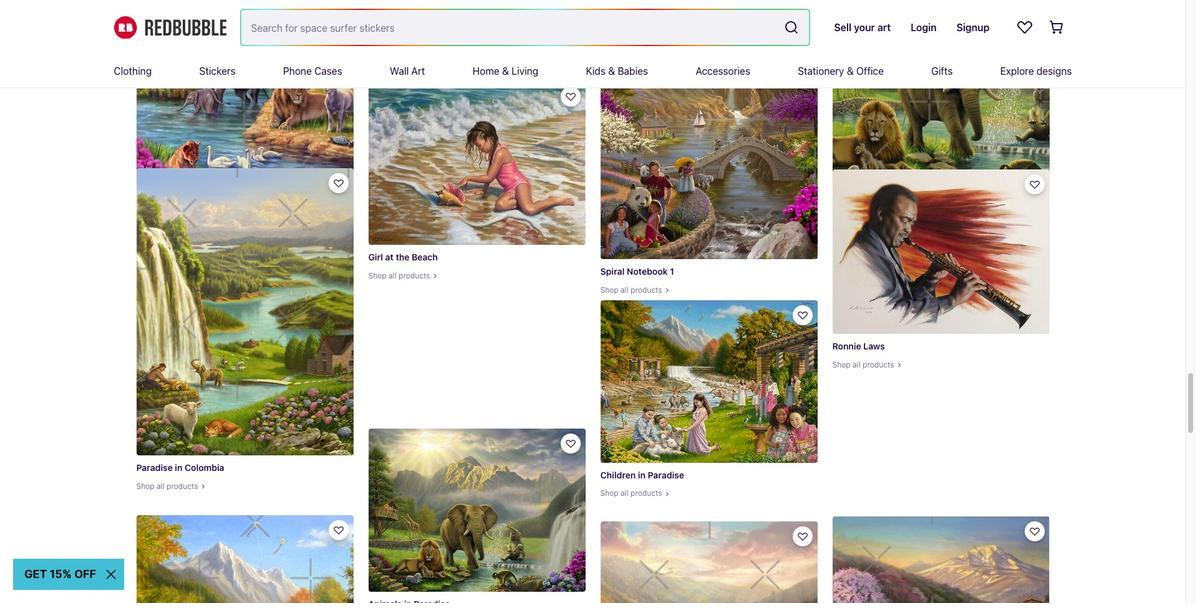Task type: describe. For each thing, give the bounding box(es) containing it.
ronnie
[[833, 342, 861, 352]]

clothing
[[114, 66, 152, 77]]

spiral notebook 1
[[601, 267, 674, 277]]

all for the
[[389, 271, 397, 281]]

all for paradise
[[621, 489, 629, 499]]

gifts
[[932, 66, 953, 77]]

redbubble logo image
[[114, 16, 226, 39]]

shop down cuaderno
[[368, 67, 387, 76]]

products for paradise
[[631, 489, 662, 499]]

shop all products for 2
[[833, 226, 894, 236]]

home & living link
[[473, 55, 539, 87]]

la
[[471, 48, 479, 58]]

notas
[[425, 48, 448, 58]]

shop for 2
[[833, 226, 851, 236]]

accessories
[[696, 66, 751, 77]]

home & living
[[473, 66, 539, 77]]

gifts link
[[932, 55, 953, 87]]

products for 1
[[631, 286, 662, 295]]

shop all products down ronnie laws in the bottom right of the page
[[833, 360, 894, 370]]

shop all products down cuaderno
[[368, 67, 430, 76]]

menu bar containing clothing
[[114, 55, 1072, 87]]

art
[[411, 66, 425, 77]]

girl
[[368, 252, 383, 263]]

shop for paradise
[[601, 489, 619, 499]]

all for colombia
[[157, 482, 165, 491]]

kids & babies
[[586, 66, 648, 77]]

1 horizontal spatial 3
[[561, 48, 567, 58]]

wall art
[[390, 66, 425, 77]]

products for 3
[[167, 225, 198, 234]]

children
[[601, 470, 636, 481]]

home
[[473, 66, 500, 77]]

paradise in colombia
[[136, 463, 224, 474]]

shop all products for paradise
[[601, 489, 662, 499]]

in for paradise
[[175, 463, 182, 474]]

all for 2
[[853, 226, 861, 236]]

spiral notebook 3
[[136, 206, 212, 217]]

shop down ronnie
[[833, 360, 851, 370]]

shop for 1
[[601, 286, 619, 295]]

explore designs
[[1001, 66, 1072, 77]]

babies
[[618, 66, 648, 77]]

girl at the beach
[[368, 252, 438, 263]]

1 horizontal spatial paradise
[[648, 470, 684, 481]]

wall art link
[[390, 55, 425, 87]]

living
[[512, 66, 539, 77]]

laws
[[864, 342, 885, 352]]

all down ronnie laws in the bottom right of the page
[[853, 360, 861, 370]]

& for office
[[847, 66, 854, 77]]

notebook for 2
[[859, 207, 900, 218]]

para
[[450, 48, 469, 58]]

cases
[[314, 66, 342, 77]]

products down laws
[[863, 360, 894, 370]]

products for the
[[399, 271, 430, 281]]

shop all products for 1
[[601, 286, 662, 295]]

wall
[[390, 66, 409, 77]]

de
[[412, 48, 422, 58]]

stickers
[[199, 66, 236, 77]]

kids
[[586, 66, 606, 77]]

phone
[[283, 66, 312, 77]]



Task type: vqa. For each thing, say whether or not it's contained in the screenshot.
$1.51
no



Task type: locate. For each thing, give the bounding box(es) containing it.
children in paradise
[[601, 470, 684, 481]]

shop down paradise in colombia
[[136, 482, 155, 491]]

shop all products for 3
[[136, 225, 198, 234]]

all for 1
[[621, 286, 629, 295]]

in left colombia
[[175, 463, 182, 474]]

& right kids
[[608, 66, 615, 77]]

shop down the "spiral notebook 1"
[[601, 286, 619, 295]]

accessories link
[[696, 55, 751, 87]]

products down beach
[[399, 271, 430, 281]]

cuaderno de notas para la asamblea regional-3
[[368, 48, 567, 58]]

products
[[399, 67, 430, 76], [167, 225, 198, 234], [863, 226, 894, 236], [399, 271, 430, 281], [631, 286, 662, 295], [863, 360, 894, 370], [167, 482, 198, 491], [631, 489, 662, 499]]

stickers link
[[199, 55, 236, 87]]

cuaderno
[[368, 48, 410, 58]]

paradise left colombia
[[136, 463, 173, 474]]

& for living
[[502, 66, 509, 77]]

all down the "spiral notebook 1"
[[621, 286, 629, 295]]

shop all products
[[368, 67, 430, 76], [136, 225, 198, 234], [833, 226, 894, 236], [368, 271, 430, 281], [601, 286, 662, 295], [833, 360, 894, 370], [136, 482, 198, 491], [601, 489, 662, 499]]

paradise
[[136, 463, 173, 474], [648, 470, 684, 481]]

shop all products down paradise in colombia
[[136, 482, 198, 491]]

the
[[396, 252, 410, 263]]

1 horizontal spatial &
[[608, 66, 615, 77]]

shop all products down spiral notebook 3
[[136, 225, 198, 234]]

all down children
[[621, 489, 629, 499]]

shop all products down the
[[368, 271, 430, 281]]

1 horizontal spatial spiral
[[601, 267, 625, 277]]

0 horizontal spatial notebook
[[163, 206, 204, 217]]

in right children
[[638, 470, 646, 481]]

in
[[175, 463, 182, 474], [638, 470, 646, 481]]

shop for 3
[[136, 225, 155, 234]]

asamblea
[[481, 48, 521, 58]]

products down spiral notebook 2
[[863, 226, 894, 236]]

2 horizontal spatial &
[[847, 66, 854, 77]]

3
[[561, 48, 567, 58], [206, 206, 212, 217]]

& for babies
[[608, 66, 615, 77]]

2 horizontal spatial notebook
[[859, 207, 900, 218]]

shop down spiral notebook 3
[[136, 225, 155, 234]]

shop down children
[[601, 489, 619, 499]]

notebook for 1
[[627, 267, 668, 277]]

1 horizontal spatial in
[[638, 470, 646, 481]]

all down paradise in colombia
[[157, 482, 165, 491]]

shop all products for colombia
[[136, 482, 198, 491]]

stationery & office
[[798, 66, 884, 77]]

0 horizontal spatial in
[[175, 463, 182, 474]]

explore
[[1001, 66, 1034, 77]]

all down the at
[[389, 271, 397, 281]]

shop all products down spiral notebook 2
[[833, 226, 894, 236]]

0 horizontal spatial &
[[502, 66, 509, 77]]

&
[[502, 66, 509, 77], [608, 66, 615, 77], [847, 66, 854, 77]]

& down "asamblea" at the top left of the page
[[502, 66, 509, 77]]

2
[[902, 207, 908, 218]]

spiral
[[136, 206, 160, 217], [833, 207, 857, 218], [601, 267, 625, 277]]

all down cuaderno
[[389, 67, 397, 76]]

at
[[385, 252, 394, 263]]

designs
[[1037, 66, 1072, 77]]

Search term search field
[[241, 10, 780, 45]]

0 vertical spatial 3
[[561, 48, 567, 58]]

shop down girl
[[368, 271, 387, 281]]

products down spiral notebook 3
[[167, 225, 198, 234]]

paradise right children
[[648, 470, 684, 481]]

beach
[[412, 252, 438, 263]]

0 horizontal spatial paradise
[[136, 463, 173, 474]]

stationery & office link
[[798, 55, 884, 87]]

all for 3
[[157, 225, 165, 234]]

products down de
[[399, 67, 430, 76]]

shop
[[368, 67, 387, 76], [136, 225, 155, 234], [833, 226, 851, 236], [368, 271, 387, 281], [601, 286, 619, 295], [833, 360, 851, 370], [136, 482, 155, 491], [601, 489, 619, 499]]

ronnie laws
[[833, 342, 885, 352]]

spiral for spiral notebook 3
[[136, 206, 160, 217]]

shop for the
[[368, 271, 387, 281]]

all
[[389, 67, 397, 76], [157, 225, 165, 234], [853, 226, 861, 236], [389, 271, 397, 281], [621, 286, 629, 295], [853, 360, 861, 370], [157, 482, 165, 491], [621, 489, 629, 499]]

colombia
[[185, 463, 224, 474]]

0 horizontal spatial 3
[[206, 206, 212, 217]]

kids & babies link
[[586, 55, 648, 87]]

products down the "spiral notebook 1"
[[631, 286, 662, 295]]

in for children
[[638, 470, 646, 481]]

& left office in the right of the page
[[847, 66, 854, 77]]

phone cases
[[283, 66, 342, 77]]

1
[[670, 267, 674, 277]]

explore designs link
[[1001, 55, 1072, 87]]

products down paradise in colombia
[[167, 482, 198, 491]]

products for 2
[[863, 226, 894, 236]]

stationery
[[798, 66, 844, 77]]

shop all products down children in paradise
[[601, 489, 662, 499]]

shop all products down the "spiral notebook 1"
[[601, 286, 662, 295]]

notebook for 3
[[163, 206, 204, 217]]

0 horizontal spatial spiral
[[136, 206, 160, 217]]

all down spiral notebook 3
[[157, 225, 165, 234]]

phone cases link
[[283, 55, 342, 87]]

3 & from the left
[[847, 66, 854, 77]]

1 horizontal spatial notebook
[[627, 267, 668, 277]]

notebook
[[163, 206, 204, 217], [859, 207, 900, 218], [627, 267, 668, 277]]

None field
[[241, 10, 809, 45]]

menu bar
[[114, 55, 1072, 87]]

all down spiral notebook 2
[[853, 226, 861, 236]]

products down children in paradise
[[631, 489, 662, 499]]

spiral for spiral notebook 1
[[601, 267, 625, 277]]

shop for colombia
[[136, 482, 155, 491]]

spiral for spiral notebook 2
[[833, 207, 857, 218]]

1 & from the left
[[502, 66, 509, 77]]

2 & from the left
[[608, 66, 615, 77]]

2 horizontal spatial spiral
[[833, 207, 857, 218]]

clothing link
[[114, 55, 152, 87]]

shop all products for the
[[368, 271, 430, 281]]

products for colombia
[[167, 482, 198, 491]]

office
[[857, 66, 884, 77]]

shop down spiral notebook 2
[[833, 226, 851, 236]]

1 vertical spatial 3
[[206, 206, 212, 217]]

regional-
[[523, 48, 561, 58]]

spiral notebook 2
[[833, 207, 908, 218]]



